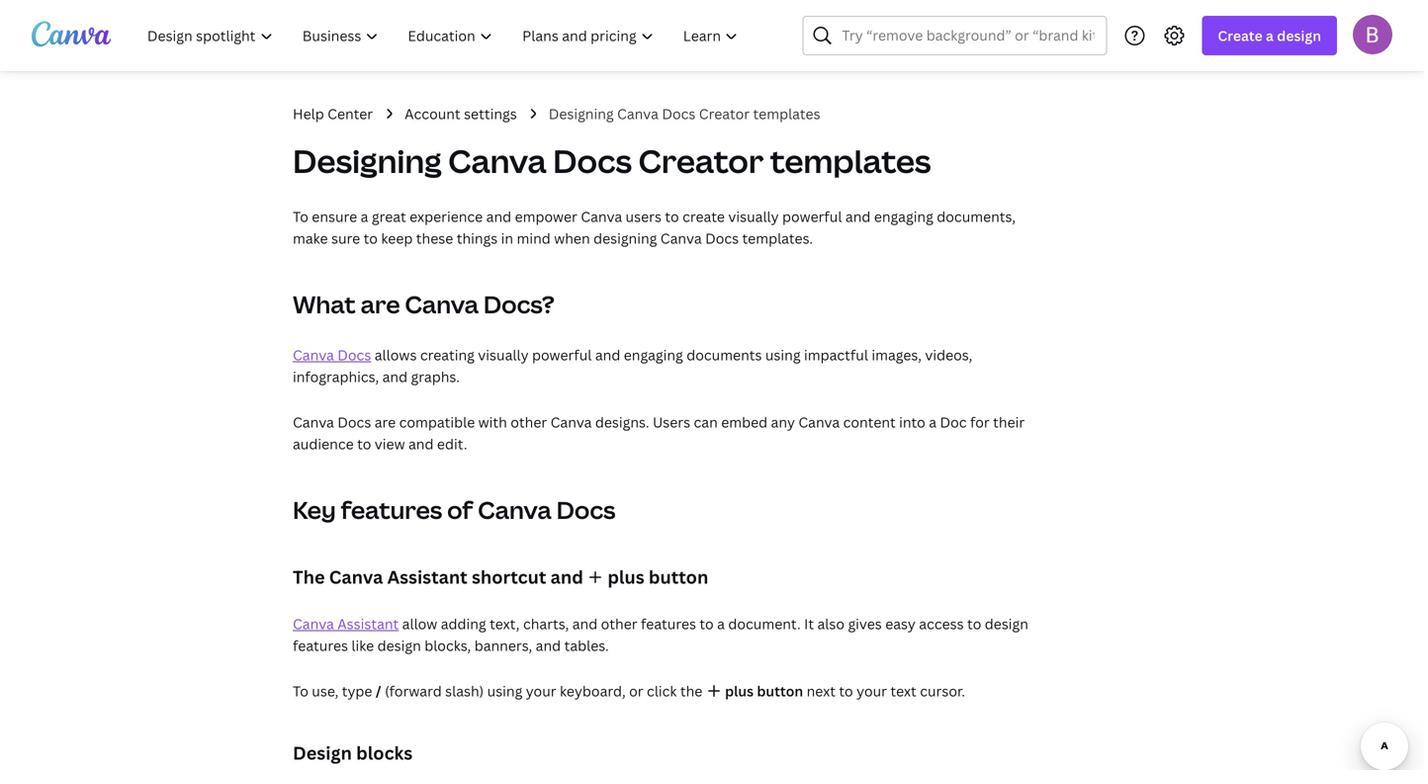 Task type: describe. For each thing, give the bounding box(es) containing it.
visually inside the to ensure a great experience and empower canva users to create visually powerful and engaging documents, make sure to keep these things in mind when designing canva docs templates.
[[728, 207, 779, 226]]

using inside allows creating visually powerful and engaging documents using impactful images, videos, infographics, and graphs.
[[765, 346, 801, 364]]

design
[[293, 741, 352, 765]]

also
[[817, 615, 845, 633]]

help
[[293, 104, 324, 123]]

blocks,
[[424, 636, 471, 655]]

0 vertical spatial features
[[341, 494, 442, 526]]

to ensure a great experience and empower canva users to create visually powerful and engaging documents, make sure to keep these things in mind when designing canva docs templates.
[[293, 207, 1016, 248]]

(forward
[[385, 682, 442, 701]]

infographics,
[[293, 367, 379, 386]]

images,
[[872, 346, 922, 364]]

documents
[[687, 346, 762, 364]]

canva docs link
[[293, 346, 371, 364]]

top level navigation element
[[135, 16, 755, 55]]

ensure
[[312, 207, 357, 226]]

create
[[1218, 26, 1263, 45]]

users
[[653, 413, 690, 432]]

1 vertical spatial assistant
[[338, 615, 399, 633]]

users
[[626, 207, 662, 226]]

create a design button
[[1202, 16, 1337, 55]]

to use, type / (forward slash) using your keyboard, or click the
[[293, 682, 706, 701]]

/
[[376, 682, 381, 701]]

a inside the to ensure a great experience and empower canva users to create visually powerful and engaging documents, make sure to keep these things in mind when designing canva docs templates.
[[361, 207, 368, 226]]

designs.
[[595, 413, 649, 432]]

mind
[[517, 229, 551, 248]]

1 vertical spatial designing
[[293, 139, 442, 182]]

type
[[342, 682, 372, 701]]

docs inside the to ensure a great experience and empower canva users to create visually powerful and engaging documents, make sure to keep these things in mind when designing canva docs templates.
[[705, 229, 739, 248]]

design blocks
[[293, 741, 413, 765]]

account
[[405, 104, 461, 123]]

to right sure
[[364, 229, 378, 248]]

into
[[899, 413, 926, 432]]

1 vertical spatial features
[[641, 615, 696, 633]]

easy
[[885, 615, 916, 633]]

next
[[807, 682, 836, 701]]

blocks
[[356, 741, 413, 765]]

allows
[[375, 346, 417, 364]]

cursor.
[[920, 682, 965, 701]]

and inside canva docs are compatible with other canva designs. users can embed any canva content into a doc for their audience to view and edit.
[[408, 435, 434, 453]]

0 vertical spatial creator
[[699, 104, 750, 123]]

keyboard,
[[560, 682, 626, 701]]

a inside dropdown button
[[1266, 26, 1274, 45]]

visually inside allows creating visually powerful and engaging documents using impactful images, videos, infographics, and graphs.
[[478, 346, 529, 364]]

0 horizontal spatial plus button
[[603, 565, 708, 589]]

what are canva docs?
[[293, 288, 555, 320]]

canva assistant link
[[293, 615, 399, 633]]

shortcut
[[472, 565, 546, 589]]

key
[[293, 494, 336, 526]]

access
[[919, 615, 964, 633]]

empower
[[515, 207, 577, 226]]

adding
[[441, 615, 486, 633]]

Try "remove background" or "brand kit" search field
[[842, 17, 1094, 54]]

to for to use, type / (forward slash) using your keyboard, or click the
[[293, 682, 308, 701]]

account settings
[[405, 104, 517, 123]]

1 vertical spatial creator
[[638, 139, 764, 182]]

slash)
[[445, 682, 484, 701]]

tables.
[[564, 636, 609, 655]]

to left document. on the right of page
[[700, 615, 714, 633]]

create a design
[[1218, 26, 1321, 45]]

videos,
[[925, 346, 972, 364]]

like
[[351, 636, 374, 655]]

1 vertical spatial designing canva docs creator templates
[[293, 139, 931, 182]]

edit.
[[437, 435, 467, 453]]

these
[[416, 229, 453, 248]]

what
[[293, 288, 356, 320]]

allow
[[402, 615, 437, 633]]

help center
[[293, 104, 373, 123]]

creating
[[420, 346, 475, 364]]

click
[[647, 682, 677, 701]]

great
[[372, 207, 406, 226]]

create
[[682, 207, 725, 226]]

docs?
[[483, 288, 555, 320]]

templates.
[[742, 229, 813, 248]]

0 vertical spatial designing
[[549, 104, 614, 123]]

1 vertical spatial plus button
[[722, 682, 803, 701]]

other for with
[[511, 413, 547, 432]]

help center link
[[293, 103, 373, 125]]

1 vertical spatial design
[[985, 615, 1028, 633]]

allows creating visually powerful and engaging documents using impactful images, videos, infographics, and graphs.
[[293, 346, 972, 386]]

text,
[[490, 615, 520, 633]]

their
[[993, 413, 1025, 432]]

audience
[[293, 435, 354, 453]]



Task type: vqa. For each thing, say whether or not it's contained in the screenshot.
Sharable
no



Task type: locate. For each thing, give the bounding box(es) containing it.
plus right the in the left bottom of the page
[[725, 682, 754, 701]]

2 to from the top
[[293, 682, 308, 701]]

engaging inside the to ensure a great experience and empower canva users to create visually powerful and engaging documents, make sure to keep these things in mind when designing canva docs templates.
[[874, 207, 933, 226]]

0 vertical spatial engaging
[[874, 207, 933, 226]]

2 horizontal spatial design
[[1277, 26, 1321, 45]]

with
[[478, 413, 507, 432]]

1 vertical spatial button
[[757, 682, 803, 701]]

templates
[[753, 104, 820, 123], [770, 139, 931, 182]]

impactful
[[804, 346, 868, 364]]

1 horizontal spatial other
[[601, 615, 637, 633]]

1 vertical spatial to
[[293, 682, 308, 701]]

0 vertical spatial plus button
[[603, 565, 708, 589]]

1 horizontal spatial your
[[857, 682, 887, 701]]

your
[[526, 682, 556, 701], [857, 682, 887, 701]]

powerful inside the to ensure a great experience and empower canva users to create visually powerful and engaging documents, make sure to keep these things in mind when designing canva docs templates.
[[782, 207, 842, 226]]

2 your from the left
[[857, 682, 887, 701]]

visually down docs?
[[478, 346, 529, 364]]

powerful down docs?
[[532, 346, 592, 364]]

0 vertical spatial visually
[[728, 207, 779, 226]]

a right create
[[1266, 26, 1274, 45]]

it
[[804, 615, 814, 633]]

1 horizontal spatial engaging
[[874, 207, 933, 226]]

any
[[771, 413, 795, 432]]

designing right settings
[[549, 104, 614, 123]]

1 your from the left
[[526, 682, 556, 701]]

1 horizontal spatial button
[[757, 682, 803, 701]]

to right access at the right of the page
[[967, 615, 981, 633]]

0 vertical spatial to
[[293, 207, 308, 226]]

view
[[375, 435, 405, 453]]

0 vertical spatial templates
[[753, 104, 820, 123]]

gives
[[848, 615, 882, 633]]

2 vertical spatial design
[[377, 636, 421, 655]]

features
[[341, 494, 442, 526], [641, 615, 696, 633], [293, 636, 348, 655]]

experience
[[410, 207, 483, 226]]

keep
[[381, 229, 413, 248]]

engaging inside allows creating visually powerful and engaging documents using impactful images, videos, infographics, and graphs.
[[624, 346, 683, 364]]

design right create
[[1277, 26, 1321, 45]]

powerful inside allows creating visually powerful and engaging documents using impactful images, videos, infographics, and graphs.
[[532, 346, 592, 364]]

your left keyboard,
[[526, 682, 556, 701]]

0 horizontal spatial powerful
[[532, 346, 592, 364]]

button up allow adding text, charts, and other features to a document. it also gives easy access to design features like design blocks, banners, and tables.
[[649, 565, 708, 589]]

0 horizontal spatial designing
[[293, 139, 442, 182]]

are inside canva docs are compatible with other canva designs. users can embed any canva content into a doc for their audience to view and edit.
[[375, 413, 396, 432]]

canva assistant
[[293, 615, 399, 633]]

templates inside designing canva docs creator templates link
[[753, 104, 820, 123]]

are up view
[[375, 413, 396, 432]]

1 to from the top
[[293, 207, 308, 226]]

0 horizontal spatial engaging
[[624, 346, 683, 364]]

designing
[[549, 104, 614, 123], [293, 139, 442, 182]]

account settings link
[[405, 103, 517, 125]]

1 horizontal spatial designing
[[549, 104, 614, 123]]

compatible
[[399, 413, 475, 432]]

design right access at the right of the page
[[985, 615, 1028, 633]]

other inside canva docs are compatible with other canva designs. users can embed any canva content into a doc for their audience to view and edit.
[[511, 413, 547, 432]]

bob builder image
[[1353, 15, 1392, 54]]

next to your text cursor.
[[803, 682, 965, 701]]

graphs.
[[411, 367, 460, 386]]

banners,
[[474, 636, 532, 655]]

0 vertical spatial other
[[511, 413, 547, 432]]

powerful
[[782, 207, 842, 226], [532, 346, 592, 364]]

docs inside canva docs are compatible with other canva designs. users can embed any canva content into a doc for their audience to view and edit.
[[338, 413, 371, 432]]

make
[[293, 229, 328, 248]]

can
[[694, 413, 718, 432]]

of
[[447, 494, 473, 526]]

0 vertical spatial plus
[[608, 565, 644, 589]]

0 horizontal spatial visually
[[478, 346, 529, 364]]

0 vertical spatial are
[[361, 288, 400, 320]]

plus button left next
[[722, 682, 803, 701]]

using left impactful
[[765, 346, 801, 364]]

use,
[[312, 682, 339, 701]]

assistant up like
[[338, 615, 399, 633]]

a inside allow adding text, charts, and other features to a document. it also gives easy access to design features like design blocks, banners, and tables.
[[717, 615, 725, 633]]

the
[[680, 682, 703, 701]]

0 horizontal spatial your
[[526, 682, 556, 701]]

plus up allow adding text, charts, and other features to a document. it also gives easy access to design features like design blocks, banners, and tables.
[[608, 565, 644, 589]]

0 vertical spatial button
[[649, 565, 708, 589]]

0 horizontal spatial design
[[377, 636, 421, 655]]

center
[[327, 104, 373, 123]]

to left use,
[[293, 682, 308, 701]]

settings
[[464, 104, 517, 123]]

to
[[665, 207, 679, 226], [364, 229, 378, 248], [357, 435, 371, 453], [700, 615, 714, 633], [967, 615, 981, 633], [839, 682, 853, 701]]

1 vertical spatial templates
[[770, 139, 931, 182]]

canva docs
[[293, 346, 371, 364]]

a right into at bottom
[[929, 413, 937, 432]]

text
[[890, 682, 917, 701]]

design
[[1277, 26, 1321, 45], [985, 615, 1028, 633], [377, 636, 421, 655]]

charts,
[[523, 615, 569, 633]]

content
[[843, 413, 896, 432]]

to
[[293, 207, 308, 226], [293, 682, 308, 701]]

to for to ensure a great experience and empower canva users to create visually powerful and engaging documents, make sure to keep these things in mind when designing canva docs templates.
[[293, 207, 308, 226]]

sure
[[331, 229, 360, 248]]

1 horizontal spatial visually
[[728, 207, 779, 226]]

to left view
[[357, 435, 371, 453]]

other inside allow adding text, charts, and other features to a document. it also gives easy access to design features like design blocks, banners, and tables.
[[601, 615, 637, 633]]

features down view
[[341, 494, 442, 526]]

other for and
[[601, 615, 637, 633]]

1 horizontal spatial using
[[765, 346, 801, 364]]

designing canva docs creator templates link
[[549, 103, 820, 125]]

assistant
[[387, 565, 467, 589], [338, 615, 399, 633]]

engaging left documents,
[[874, 207, 933, 226]]

2 vertical spatial features
[[293, 636, 348, 655]]

your left text
[[857, 682, 887, 701]]

1 horizontal spatial plus
[[725, 682, 754, 701]]

and
[[486, 207, 511, 226], [845, 207, 871, 226], [595, 346, 620, 364], [382, 367, 408, 386], [408, 435, 434, 453], [550, 565, 583, 589], [572, 615, 598, 633], [536, 636, 561, 655]]

1 vertical spatial using
[[487, 682, 522, 701]]

a left document. on the right of page
[[717, 615, 725, 633]]

key features of canva docs
[[293, 494, 616, 526]]

visually up the templates.
[[728, 207, 779, 226]]

1 vertical spatial other
[[601, 615, 637, 633]]

for
[[970, 413, 990, 432]]

to right next
[[839, 682, 853, 701]]

features up 'click'
[[641, 615, 696, 633]]

1 vertical spatial plus
[[725, 682, 754, 701]]

docs
[[662, 104, 696, 123], [553, 139, 632, 182], [705, 229, 739, 248], [338, 346, 371, 364], [338, 413, 371, 432], [556, 494, 616, 526]]

1 horizontal spatial plus button
[[722, 682, 803, 701]]

0 horizontal spatial other
[[511, 413, 547, 432]]

0 horizontal spatial plus
[[608, 565, 644, 589]]

canva inside designing canva docs creator templates link
[[617, 104, 659, 123]]

plus button
[[603, 565, 708, 589], [722, 682, 803, 701]]

document.
[[728, 615, 801, 633]]

button left next
[[757, 682, 803, 701]]

are up allows
[[361, 288, 400, 320]]

canva
[[617, 104, 659, 123], [448, 139, 546, 182], [581, 207, 622, 226], [660, 229, 702, 248], [405, 288, 479, 320], [293, 346, 334, 364], [293, 413, 334, 432], [550, 413, 592, 432], [798, 413, 840, 432], [478, 494, 552, 526], [329, 565, 383, 589], [293, 615, 334, 633]]

engaging up users
[[624, 346, 683, 364]]

powerful up the templates.
[[782, 207, 842, 226]]

other
[[511, 413, 547, 432], [601, 615, 637, 633]]

1 vertical spatial visually
[[478, 346, 529, 364]]

1 vertical spatial engaging
[[624, 346, 683, 364]]

designing down center
[[293, 139, 442, 182]]

plus button up allow adding text, charts, and other features to a document. it also gives easy access to design features like design blocks, banners, and tables.
[[603, 565, 708, 589]]

designing canva docs creator templates
[[549, 104, 820, 123], [293, 139, 931, 182]]

the canva assistant shortcut and
[[293, 565, 588, 589]]

assistant up allow
[[387, 565, 467, 589]]

to right users
[[665, 207, 679, 226]]

0 horizontal spatial using
[[487, 682, 522, 701]]

to inside the to ensure a great experience and empower canva users to create visually powerful and engaging documents, make sure to keep these things in mind when designing canva docs templates.
[[293, 207, 308, 226]]

documents,
[[937, 207, 1016, 226]]

1 horizontal spatial design
[[985, 615, 1028, 633]]

canva docs are compatible with other canva designs. users can embed any canva content into a doc for their audience to view and edit.
[[293, 413, 1025, 453]]

or
[[629, 682, 643, 701]]

to inside canva docs are compatible with other canva designs. users can embed any canva content into a doc for their audience to view and edit.
[[357, 435, 371, 453]]

design inside dropdown button
[[1277, 26, 1321, 45]]

allow adding text, charts, and other features to a document. it also gives easy access to design features like design blocks, banners, and tables.
[[293, 615, 1028, 655]]

0 vertical spatial using
[[765, 346, 801, 364]]

0 vertical spatial powerful
[[782, 207, 842, 226]]

using
[[765, 346, 801, 364], [487, 682, 522, 701]]

designing
[[593, 229, 657, 248]]

other right with
[[511, 413, 547, 432]]

to up make
[[293, 207, 308, 226]]

1 vertical spatial are
[[375, 413, 396, 432]]

are
[[361, 288, 400, 320], [375, 413, 396, 432]]

design down allow
[[377, 636, 421, 655]]

when
[[554, 229, 590, 248]]

0 vertical spatial assistant
[[387, 565, 467, 589]]

1 vertical spatial powerful
[[532, 346, 592, 364]]

doc
[[940, 413, 967, 432]]

in
[[501, 229, 513, 248]]

a
[[1266, 26, 1274, 45], [361, 207, 368, 226], [929, 413, 937, 432], [717, 615, 725, 633]]

features down canva assistant link
[[293, 636, 348, 655]]

a left great
[[361, 207, 368, 226]]

0 vertical spatial design
[[1277, 26, 1321, 45]]

a inside canva docs are compatible with other canva designs. users can embed any canva content into a doc for their audience to view and edit.
[[929, 413, 937, 432]]

using right 'slash)'
[[487, 682, 522, 701]]

button
[[649, 565, 708, 589], [757, 682, 803, 701]]

things
[[457, 229, 498, 248]]

embed
[[721, 413, 768, 432]]

0 horizontal spatial button
[[649, 565, 708, 589]]

other up the "tables." at the bottom left
[[601, 615, 637, 633]]

0 vertical spatial designing canva docs creator templates
[[549, 104, 820, 123]]

1 horizontal spatial powerful
[[782, 207, 842, 226]]

the
[[293, 565, 325, 589]]



